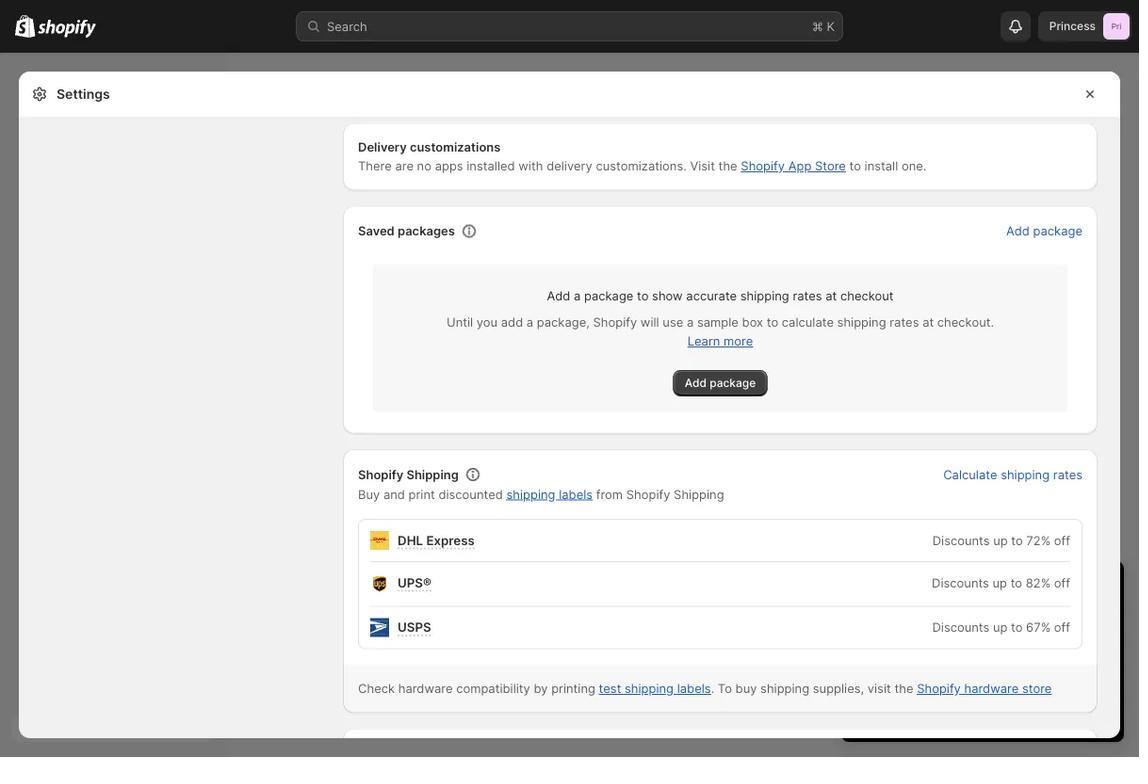 Task type: vqa. For each thing, say whether or not it's contained in the screenshot.


Task type: locate. For each thing, give the bounding box(es) containing it.
1 vertical spatial add
[[972, 669, 994, 684]]

up
[[994, 534, 1008, 548], [993, 576, 1008, 591], [994, 621, 1008, 636]]

.
[[711, 682, 715, 697]]

and
[[384, 487, 405, 502], [985, 613, 1007, 627], [947, 669, 969, 684]]

check
[[358, 682, 395, 697]]

shopify app store link
[[741, 159, 846, 173]]

off for usps
[[1055, 621, 1071, 636]]

add right you
[[501, 315, 523, 330]]

and inside to customize your online store and add bonus features
[[947, 669, 969, 684]]

shipping
[[741, 289, 790, 304], [838, 315, 887, 330], [1001, 468, 1050, 482], [507, 487, 556, 502], [625, 682, 674, 697], [761, 682, 810, 697]]

shipping up print
[[407, 468, 459, 482]]

0 horizontal spatial package
[[584, 289, 634, 304]]

1 vertical spatial the
[[895, 682, 914, 697]]

plan up for
[[957, 613, 982, 627]]

0 vertical spatial add package button
[[996, 218, 1095, 245]]

for
[[960, 632, 976, 646]]

2 vertical spatial up
[[994, 621, 1008, 636]]

up left the 72%
[[994, 534, 1008, 548]]

2 horizontal spatial package
[[1034, 224, 1083, 239]]

store
[[927, 650, 957, 665], [914, 669, 943, 684], [1023, 682, 1052, 697]]

1 vertical spatial at
[[923, 315, 934, 330]]

test shipping labels button
[[599, 682, 711, 697]]

to down $1/month
[[997, 650, 1009, 665]]

2 horizontal spatial rates
[[1054, 468, 1083, 482]]

at left checkout. at right top
[[923, 315, 934, 330]]

customizations
[[410, 140, 501, 155]]

0 vertical spatial the
[[719, 159, 738, 173]]

off right 82%
[[1055, 576, 1071, 591]]

shipping right test on the bottom
[[625, 682, 674, 697]]

add
[[501, 315, 523, 330], [972, 669, 994, 684]]

shopify left will
[[593, 315, 637, 330]]

will
[[641, 315, 660, 330]]

0 vertical spatial up
[[994, 534, 1008, 548]]

compatibility
[[456, 682, 531, 697]]

rates inside calculate shipping rates link
[[1054, 468, 1083, 482]]

at up calculate
[[826, 289, 837, 304]]

discounts
[[933, 534, 990, 548], [932, 576, 990, 591], [933, 621, 990, 636]]

off for ups®
[[1055, 576, 1071, 591]]

0 horizontal spatial at
[[826, 289, 837, 304]]

your up features on the bottom
[[1075, 650, 1101, 665]]

a right use at the top of the page
[[687, 315, 694, 330]]

0 vertical spatial shipping
[[407, 468, 459, 482]]

in
[[947, 578, 962, 601]]

installed
[[467, 159, 515, 173]]

off for dhl express
[[1055, 534, 1071, 548]]

1 hardware from the left
[[398, 682, 453, 697]]

0 horizontal spatial labels
[[559, 487, 593, 502]]

plan
[[957, 613, 982, 627], [998, 704, 1021, 717]]

0 vertical spatial and
[[384, 487, 405, 502]]

and down 'credit'
[[947, 669, 969, 684]]

app
[[789, 159, 812, 173]]

rates up discounts up to 72% off
[[1054, 468, 1083, 482]]

rates inside until you add a package, shopify will use a sample box to calculate shipping rates at checkout. learn more
[[890, 315, 920, 330]]

sample
[[698, 315, 739, 330]]

1 vertical spatial discounts
[[932, 576, 990, 591]]

0 vertical spatial add
[[501, 315, 523, 330]]

settings
[[57, 86, 110, 102]]

labels left to
[[678, 682, 711, 697]]

1 vertical spatial off
[[1055, 576, 1071, 591]]

0 horizontal spatial hardware
[[398, 682, 453, 697]]

up left get:
[[994, 621, 1008, 636]]

features
[[1037, 669, 1084, 684]]

buy
[[358, 487, 380, 502]]

from
[[597, 487, 623, 502]]

to
[[850, 159, 862, 173], [637, 289, 649, 304], [767, 315, 779, 330], [1012, 534, 1024, 548], [1011, 576, 1023, 591], [903, 613, 915, 627], [1012, 621, 1023, 636], [997, 650, 1009, 665]]

ups® logo illustration image
[[370, 574, 389, 595]]

to right store
[[850, 159, 862, 173]]

shipping down checkout on the right of the page
[[838, 315, 887, 330]]

saved packages
[[358, 224, 455, 239]]

dialog
[[1128, 72, 1140, 739]]

shipping right from
[[674, 487, 725, 502]]

show
[[652, 289, 683, 304]]

off right 67%
[[1055, 621, 1071, 636]]

shopify inside delivery customizations there are no apps installed with delivery customizations. visit the shopify app store to install one.
[[741, 159, 785, 173]]

add package
[[1007, 224, 1083, 239], [685, 377, 756, 390]]

delivery
[[358, 140, 407, 155]]

discounts up to 82% off
[[932, 576, 1071, 591]]

rates up calculate
[[793, 289, 823, 304]]

calculate
[[782, 315, 834, 330]]

1 vertical spatial your
[[1075, 650, 1101, 665]]

1 horizontal spatial at
[[923, 315, 934, 330]]

0 horizontal spatial add
[[547, 289, 571, 304]]

off right the 72%
[[1055, 534, 1071, 548]]

visit
[[690, 159, 715, 173]]

shipping right buy
[[761, 682, 810, 697]]

shopify
[[741, 159, 785, 173], [593, 315, 637, 330], [358, 468, 404, 482], [627, 487, 671, 502], [917, 682, 961, 697]]

and up $1/month
[[985, 613, 1007, 627]]

shopify up the pick
[[917, 682, 961, 697]]

2 vertical spatial your
[[971, 704, 995, 717]]

you
[[477, 315, 498, 330]]

the inside delivery customizations there are no apps installed with delivery customizations. visit the shopify app store to install one.
[[719, 159, 738, 173]]

0 horizontal spatial the
[[719, 159, 738, 173]]

labels
[[559, 487, 593, 502], [678, 682, 711, 697]]

1 horizontal spatial shipping
[[674, 487, 725, 502]]

1 vertical spatial package
[[584, 289, 634, 304]]

2 discounts from the top
[[932, 576, 990, 591]]

0 vertical spatial off
[[1055, 534, 1071, 548]]

0 vertical spatial your
[[968, 578, 1007, 601]]

to
[[718, 682, 732, 697]]

0 horizontal spatial and
[[384, 487, 405, 502]]

day
[[875, 578, 907, 601]]

0 horizontal spatial plan
[[957, 613, 982, 627]]

2 off from the top
[[1055, 576, 1071, 591]]

up left trial
[[993, 576, 1008, 591]]

2 hardware from the left
[[965, 682, 1019, 697]]

labels left from
[[559, 487, 593, 502]]

add package button
[[996, 218, 1095, 245], [674, 370, 768, 397]]

test
[[599, 682, 622, 697]]

discounts for dhl express
[[933, 534, 990, 548]]

2 vertical spatial and
[[947, 669, 969, 684]]

package,
[[537, 315, 590, 330]]

a left package,
[[527, 315, 534, 330]]

buy and print discounted shipping labels from shopify shipping
[[358, 487, 725, 502]]

checkout
[[841, 289, 894, 304]]

usps button
[[393, 620, 436, 637]]

until
[[447, 315, 473, 330]]

1 off from the top
[[1055, 534, 1071, 548]]

1 horizontal spatial add
[[685, 377, 707, 390]]

at
[[826, 289, 837, 304], [923, 315, 934, 330]]

one.
[[902, 159, 927, 173]]

app
[[902, 650, 924, 665]]

add
[[1007, 224, 1030, 239], [547, 289, 571, 304], [685, 377, 707, 390]]

switch
[[861, 613, 900, 627]]

shopify image
[[38, 19, 96, 38]]

0 horizontal spatial add package
[[685, 377, 756, 390]]

1 horizontal spatial add
[[972, 669, 994, 684]]

1 discounts from the top
[[933, 534, 990, 548]]

0 vertical spatial labels
[[559, 487, 593, 502]]

buy
[[736, 682, 757, 697]]

2 vertical spatial discounts
[[933, 621, 990, 636]]

a left paid
[[918, 613, 925, 627]]

1 vertical spatial shipping
[[674, 487, 725, 502]]

1 horizontal spatial plan
[[998, 704, 1021, 717]]

0 horizontal spatial add package button
[[674, 370, 768, 397]]

0 vertical spatial discounts
[[933, 534, 990, 548]]

no
[[417, 159, 432, 173]]

1 vertical spatial labels
[[678, 682, 711, 697]]

checkout.
[[938, 315, 995, 330]]

to left the 72%
[[1012, 534, 1024, 548]]

discounts up to 72% off
[[933, 534, 1071, 548]]

1 vertical spatial rates
[[890, 315, 920, 330]]

shipping right calculate
[[1001, 468, 1050, 482]]

your right in
[[968, 578, 1007, 601]]

at inside until you add a package, shopify will use a sample box to calculate shipping rates at checkout. learn more
[[923, 315, 934, 330]]

hardware up pick your plan
[[965, 682, 1019, 697]]

0 vertical spatial add
[[1007, 224, 1030, 239]]

hardware right check
[[398, 682, 453, 697]]

0 horizontal spatial shipping
[[407, 468, 459, 482]]

get:
[[1010, 613, 1033, 627]]

0 horizontal spatial rates
[[793, 289, 823, 304]]

2 vertical spatial rates
[[1054, 468, 1083, 482]]

add down 'credit'
[[972, 669, 994, 684]]

store inside 'settings' dialog
[[1023, 682, 1052, 697]]

1 vertical spatial and
[[985, 613, 1007, 627]]

1 horizontal spatial add package
[[1007, 224, 1083, 239]]

discounts for ups®
[[932, 576, 990, 591]]

are
[[395, 159, 414, 173]]

1 vertical spatial up
[[993, 576, 1008, 591]]

2 horizontal spatial add
[[1007, 224, 1030, 239]]

to inside delivery customizations there are no apps installed with delivery customizations. visit the shopify app store to install one.
[[850, 159, 862, 173]]

shopify right from
[[627, 487, 671, 502]]

off
[[1055, 534, 1071, 548], [1055, 576, 1071, 591], [1055, 621, 1071, 636]]

ups® button
[[393, 575, 436, 593]]

1 horizontal spatial rates
[[890, 315, 920, 330]]

1 horizontal spatial package
[[710, 377, 756, 390]]

1
[[861, 578, 869, 601]]

learn more link
[[688, 334, 753, 349]]

by
[[534, 682, 548, 697]]

1 vertical spatial plan
[[998, 704, 1021, 717]]

up for dhl express
[[994, 534, 1008, 548]]

store inside to customize your online store and add bonus features
[[914, 669, 943, 684]]

0 vertical spatial rates
[[793, 289, 823, 304]]

discounted
[[439, 487, 503, 502]]

0 vertical spatial add package
[[1007, 224, 1083, 239]]

0 horizontal spatial add
[[501, 315, 523, 330]]

and down shopify shipping
[[384, 487, 405, 502]]

1 horizontal spatial labels
[[678, 682, 711, 697]]

3 discounts from the top
[[933, 621, 990, 636]]

princess image
[[1104, 13, 1130, 40]]

and for switch
[[985, 613, 1007, 627]]

1 vertical spatial add package
[[685, 377, 756, 390]]

and for to
[[947, 669, 969, 684]]

the
[[719, 159, 738, 173], [895, 682, 914, 697]]

2 vertical spatial off
[[1055, 621, 1071, 636]]

2 horizontal spatial and
[[985, 613, 1007, 627]]

1 horizontal spatial add package button
[[996, 218, 1095, 245]]

store down customize
[[1023, 682, 1052, 697]]

plan down the shopify hardware store link
[[998, 704, 1021, 717]]

to right box
[[767, 315, 779, 330]]

rates down checkout on the right of the page
[[890, 315, 920, 330]]

72%
[[1027, 534, 1051, 548]]

shopify left app
[[741, 159, 785, 173]]

3 off from the top
[[1055, 621, 1071, 636]]

67%
[[1027, 621, 1051, 636]]

print
[[409, 487, 435, 502]]

1 horizontal spatial hardware
[[965, 682, 1019, 697]]

accurate
[[687, 289, 737, 304]]

and inside 'settings' dialog
[[384, 487, 405, 502]]

apps
[[435, 159, 463, 173]]

1 horizontal spatial and
[[947, 669, 969, 684]]

store down $50 app store credit
[[914, 669, 943, 684]]

your down the shopify hardware store link
[[971, 704, 995, 717]]



Task type: describe. For each thing, give the bounding box(es) containing it.
saved
[[358, 224, 395, 239]]

settings dialog
[[19, 72, 1121, 758]]

printing
[[552, 682, 596, 697]]

$1/month
[[980, 632, 1034, 646]]

visit
[[868, 682, 892, 697]]

1 day left in your trial button
[[842, 562, 1125, 601]]

to left show
[[637, 289, 649, 304]]

1 horizontal spatial the
[[895, 682, 914, 697]]

credit
[[960, 650, 994, 665]]

pick
[[945, 704, 968, 717]]

2 vertical spatial package
[[710, 377, 756, 390]]

$50
[[876, 650, 899, 665]]

use
[[663, 315, 684, 330]]

k
[[827, 19, 835, 33]]

princess
[[1050, 19, 1096, 33]]

first
[[876, 632, 899, 646]]

with
[[519, 159, 543, 173]]

calculate shipping rates link
[[932, 462, 1095, 488]]

2 vertical spatial add
[[685, 377, 707, 390]]

add package for right the add package button
[[1007, 224, 1083, 239]]

shopify shipping
[[358, 468, 459, 482]]

shipping labels link
[[507, 487, 593, 502]]

up for usps
[[994, 621, 1008, 636]]

⌘
[[813, 19, 824, 33]]

first 3 months for $1/month
[[876, 632, 1034, 646]]

pick your plan
[[945, 704, 1021, 717]]

0 vertical spatial plan
[[957, 613, 982, 627]]

search
[[327, 19, 367, 33]]

online
[[876, 669, 910, 684]]

trial
[[1012, 578, 1046, 601]]

pick your plan link
[[861, 698, 1106, 724]]

delivery customizations there are no apps installed with delivery customizations. visit the shopify app store to install one.
[[358, 140, 927, 173]]

there
[[358, 159, 392, 173]]

store down 'months'
[[927, 650, 957, 665]]

shipping up box
[[741, 289, 790, 304]]

shipping right discounted
[[507, 487, 556, 502]]

check hardware compatibility by printing test shipping labels . to buy shipping supplies, visit the shopify hardware store
[[358, 682, 1052, 697]]

shipping inside until you add a package, shopify will use a sample box to calculate shipping rates at checkout. learn more
[[838, 315, 887, 330]]

packages
[[398, 224, 455, 239]]

0 vertical spatial at
[[826, 289, 837, 304]]

your inside dropdown button
[[968, 578, 1007, 601]]

to inside to customize your online store and add bonus features
[[997, 650, 1009, 665]]

1 vertical spatial add
[[547, 289, 571, 304]]

dhl
[[398, 533, 423, 548]]

1 vertical spatial add package button
[[674, 370, 768, 397]]

a up package,
[[574, 289, 581, 304]]

calculate
[[944, 468, 998, 482]]

usps logo illustration image
[[370, 619, 389, 638]]

to inside until you add a package, shopify will use a sample box to calculate shipping rates at checkout. learn more
[[767, 315, 779, 330]]

shopify up buy
[[358, 468, 404, 482]]

customizations.
[[596, 159, 687, 173]]

bonus
[[998, 669, 1033, 684]]

0 vertical spatial package
[[1034, 224, 1083, 239]]

3
[[902, 632, 910, 646]]

until you add a package, shopify will use a sample box to calculate shipping rates at checkout. learn more
[[447, 315, 995, 349]]

⌘ k
[[813, 19, 835, 33]]

dhl express
[[398, 533, 475, 548]]

express
[[427, 533, 475, 548]]

discounts for usps
[[933, 621, 990, 636]]

82%
[[1026, 576, 1051, 591]]

paid
[[929, 613, 954, 627]]

delivery
[[547, 159, 593, 173]]

usps
[[398, 620, 431, 636]]

shopify inside until you add a package, shopify will use a sample box to calculate shipping rates at checkout. learn more
[[593, 315, 637, 330]]

more
[[724, 334, 753, 349]]

supplies,
[[813, 682, 865, 697]]

switch to a paid plan and get:
[[861, 613, 1033, 627]]

shopify image
[[15, 15, 35, 37]]

1 day left in your trial element
[[842, 611, 1125, 743]]

$50 app store credit
[[876, 650, 994, 665]]

your inside to customize your online store and add bonus features
[[1075, 650, 1101, 665]]

learn
[[688, 334, 721, 349]]

add inside to customize your online store and add bonus features
[[972, 669, 994, 684]]

add a package to show accurate shipping rates at checkout
[[547, 289, 894, 304]]

1 day left in your trial
[[861, 578, 1046, 601]]

dhl express button
[[393, 532, 480, 550]]

months
[[913, 632, 957, 646]]

to left 82%
[[1011, 576, 1023, 591]]

add inside until you add a package, shopify will use a sample box to calculate shipping rates at checkout. learn more
[[501, 315, 523, 330]]

calculate shipping rates
[[944, 468, 1083, 482]]

customize
[[1012, 650, 1072, 665]]

to left 67%
[[1012, 621, 1023, 636]]

to up 3
[[903, 613, 915, 627]]

shopify hardware store link
[[917, 682, 1052, 697]]

discounts up to 67% off
[[933, 621, 1071, 636]]

store
[[815, 159, 846, 173]]

add package for the bottom the add package button
[[685, 377, 756, 390]]

box
[[742, 315, 764, 330]]

ups®
[[398, 576, 432, 591]]

left
[[913, 578, 942, 601]]

to customize your online store and add bonus features
[[876, 650, 1101, 684]]

up for ups®
[[993, 576, 1008, 591]]

dhl express logo illustration image
[[370, 532, 389, 551]]

install
[[865, 159, 899, 173]]



